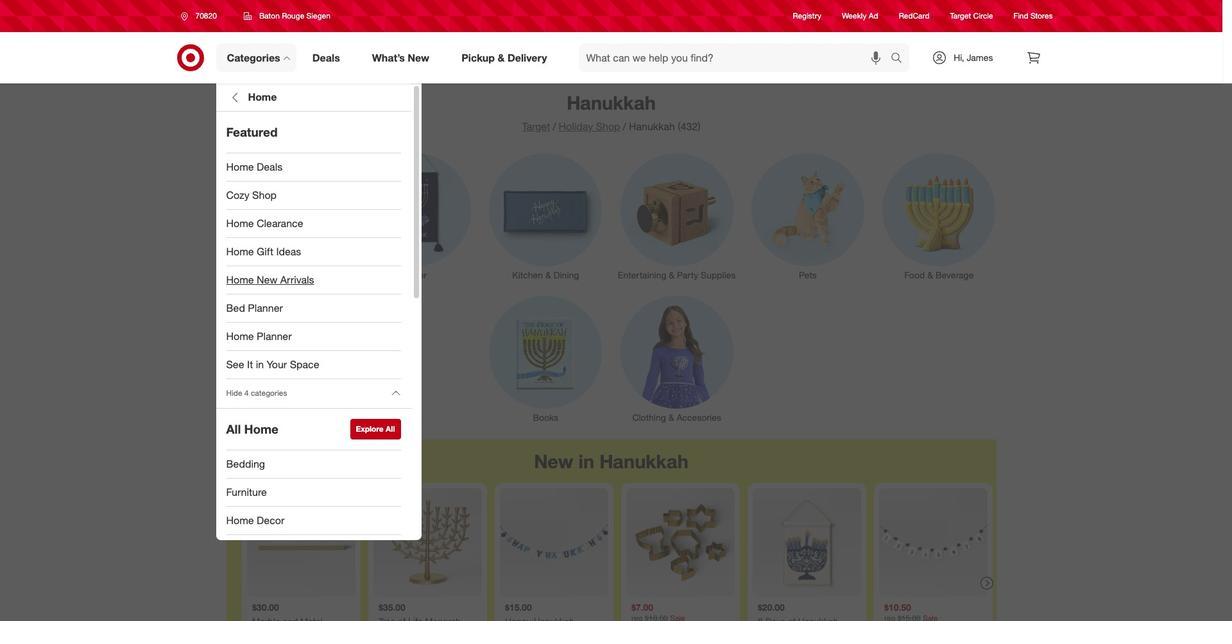 Task type: locate. For each thing, give the bounding box(es) containing it.
hanukkah left (432)
[[629, 120, 675, 133]]

planner for bed planner
[[248, 302, 283, 314]]

&
[[498, 51, 505, 64], [284, 269, 290, 280], [545, 269, 551, 280], [669, 269, 675, 280], [927, 269, 933, 280], [668, 412, 674, 423]]

1 vertical spatial target
[[522, 120, 550, 133]]

0 vertical spatial planner
[[248, 302, 283, 314]]

planner down home new arrivals
[[248, 302, 283, 314]]

home up bed
[[226, 273, 254, 286]]

furniture
[[226, 486, 267, 499]]

hanukkah inside the carousel region
[[599, 450, 688, 473]]

new down gift at the top left of page
[[257, 273, 277, 286]]

0 horizontal spatial /
[[553, 120, 556, 133]]

baton
[[259, 11, 280, 21]]

new for home
[[257, 273, 277, 286]]

home for home
[[248, 91, 277, 103]]

target circle link
[[950, 11, 993, 22]]

0 vertical spatial decor
[[402, 269, 427, 280]]

shop right holiday
[[596, 120, 620, 133]]

home planner
[[226, 330, 292, 343]]

what's new
[[372, 51, 429, 64]]

menorahs & candles link
[[218, 151, 349, 282]]

home up cozy
[[226, 160, 254, 173]]

1 vertical spatial hanukkah
[[629, 120, 675, 133]]

new
[[408, 51, 429, 64], [257, 273, 277, 286], [534, 450, 573, 473]]

& left the candles
[[284, 269, 290, 280]]

2 vertical spatial hanukkah
[[599, 450, 688, 473]]

registry link
[[793, 11, 821, 22]]

hide 4 categories button
[[216, 379, 411, 407]]

hanukkah up holiday shop link
[[567, 91, 656, 114]]

target left holiday
[[522, 120, 550, 133]]

bed planner link
[[216, 295, 411, 323]]

deals
[[312, 51, 340, 64], [257, 160, 282, 173]]

1 horizontal spatial shop
[[596, 120, 620, 133]]

hanukkah
[[567, 91, 656, 114], [629, 120, 675, 133], [599, 450, 688, 473]]

1 horizontal spatial /
[[623, 120, 626, 133]]

new right what's
[[408, 51, 429, 64]]

home clearance
[[226, 217, 303, 230]]

0 horizontal spatial in
[[256, 358, 264, 371]]

home new arrivals
[[226, 273, 314, 286]]

home
[[248, 91, 277, 103], [226, 160, 254, 173], [226, 217, 254, 230], [226, 245, 254, 258], [226, 273, 254, 286], [226, 330, 254, 343], [244, 422, 278, 436], [226, 514, 254, 527]]

shop right cozy
[[252, 189, 277, 202]]

1 horizontal spatial all
[[386, 424, 395, 434]]

6pc hanukkah cookie cutter set - threshold™ image
[[626, 489, 734, 597]]

shop inside hanukkah target / holiday shop / hanukkah (432)
[[596, 120, 620, 133]]

weekly
[[842, 11, 867, 21]]

target circle
[[950, 11, 993, 21]]

hanukkah down clothing
[[599, 450, 688, 473]]

weekly ad link
[[842, 11, 878, 22]]

1 horizontal spatial in
[[578, 450, 594, 473]]

1 vertical spatial planner
[[257, 330, 292, 343]]

pickup & delivery
[[461, 51, 547, 64]]

see
[[226, 358, 244, 371]]

1 vertical spatial shop
[[252, 189, 277, 202]]

1 vertical spatial decor
[[257, 514, 284, 527]]

/ right target link
[[553, 120, 556, 133]]

space
[[290, 358, 319, 371]]

pets link
[[742, 151, 873, 282]]

delivery
[[508, 51, 547, 64]]

1 vertical spatial new
[[257, 273, 277, 286]]

bed planner
[[226, 302, 283, 314]]

cozy shop link
[[216, 182, 411, 210]]

& right food
[[927, 269, 933, 280]]

1 / from the left
[[553, 120, 556, 133]]

home for home gift ideas
[[226, 245, 254, 258]]

hi,
[[954, 52, 964, 63]]

home clearance link
[[216, 210, 411, 238]]

1 vertical spatial in
[[578, 450, 594, 473]]

holiday
[[559, 120, 593, 133]]

1 horizontal spatial deals
[[312, 51, 340, 64]]

& right clothing
[[668, 412, 674, 423]]

& for dining
[[545, 269, 551, 280]]

0 horizontal spatial all
[[226, 422, 241, 436]]

rouge
[[282, 11, 304, 21]]

0 vertical spatial deals
[[312, 51, 340, 64]]

home planner link
[[216, 323, 411, 351]]

planner up see it in your space
[[257, 330, 292, 343]]

1 horizontal spatial target
[[950, 11, 971, 21]]

planner for home planner
[[257, 330, 292, 343]]

deals down siegen
[[312, 51, 340, 64]]

new for what's
[[408, 51, 429, 64]]

0 horizontal spatial shop
[[252, 189, 277, 202]]

kitchen & dining link
[[480, 151, 611, 282]]

home down cozy
[[226, 217, 254, 230]]

0 vertical spatial shop
[[596, 120, 620, 133]]

hide
[[226, 388, 242, 398]]

clothing
[[632, 412, 666, 423]]

0 horizontal spatial new
[[257, 273, 277, 286]]

home down furniture
[[226, 514, 254, 527]]

bedding link
[[216, 450, 411, 479]]

all down hide
[[226, 422, 241, 436]]

explore
[[356, 424, 384, 434]]

0 horizontal spatial deals
[[257, 160, 282, 173]]

shop
[[596, 120, 620, 133], [252, 189, 277, 202]]

all
[[226, 422, 241, 436], [386, 424, 395, 434]]

home gift ideas
[[226, 245, 301, 258]]

0 vertical spatial new
[[408, 51, 429, 64]]

bedding
[[226, 458, 265, 470]]

70820 button
[[172, 4, 230, 28]]

home decor link
[[216, 507, 411, 535]]

2 / from the left
[[623, 120, 626, 133]]

home down bed
[[226, 330, 254, 343]]

0 vertical spatial target
[[950, 11, 971, 21]]

pickup
[[461, 51, 495, 64]]

all right explore
[[386, 424, 395, 434]]

food & beverage
[[904, 269, 974, 280]]

entertaining
[[618, 269, 666, 280]]

target left circle
[[950, 11, 971, 21]]

james
[[967, 52, 993, 63]]

clearance
[[257, 217, 303, 230]]

home up featured
[[248, 91, 277, 103]]

home down hide 4 categories
[[244, 422, 278, 436]]

pets
[[799, 269, 817, 280]]

1 horizontal spatial decor
[[402, 269, 427, 280]]

& for party
[[669, 269, 675, 280]]

home left gift at the top left of page
[[226, 245, 254, 258]]

home new arrivals link
[[216, 266, 411, 295]]

/
[[553, 120, 556, 133], [623, 120, 626, 133]]

2 horizontal spatial new
[[534, 450, 573, 473]]

& for accesories
[[668, 412, 674, 423]]

explore all
[[356, 424, 395, 434]]

what's new link
[[361, 44, 445, 72]]

$10.50 link
[[879, 489, 987, 621]]

planner
[[248, 302, 283, 314], [257, 330, 292, 343]]

2 vertical spatial new
[[534, 450, 573, 473]]

new down books
[[534, 450, 573, 473]]

& left dining at the top left of the page
[[545, 269, 551, 280]]

/ right holiday shop link
[[623, 120, 626, 133]]

target
[[950, 11, 971, 21], [522, 120, 550, 133]]

0 horizontal spatial target
[[522, 120, 550, 133]]

1 horizontal spatial new
[[408, 51, 429, 64]]

candles
[[292, 269, 325, 280]]

& right pickup
[[498, 51, 505, 64]]

& left party
[[669, 269, 675, 280]]

all inside the 'explore all' link
[[386, 424, 395, 434]]

0 vertical spatial in
[[256, 358, 264, 371]]

what's
[[372, 51, 405, 64]]

deals up cozy shop
[[257, 160, 282, 173]]

in
[[256, 358, 264, 371], [578, 450, 594, 473]]

menorahs
[[242, 269, 282, 280]]



Task type: describe. For each thing, give the bounding box(es) containing it.
8 days of hanukkah interactive wall hanging - threshold™ image
[[752, 489, 861, 597]]

search button
[[885, 44, 916, 74]]

baton rouge siegen
[[259, 11, 330, 21]]

featured
[[226, 125, 278, 139]]

clothing & accesories link
[[611, 293, 742, 424]]

4
[[244, 388, 249, 398]]

baton rouge siegen button
[[235, 4, 339, 28]]

$15.00
[[505, 602, 532, 613]]

cozy
[[226, 189, 249, 202]]

home for home new arrivals
[[226, 273, 254, 286]]

$20.00 link
[[752, 489, 861, 621]]

carousel region
[[226, 440, 996, 621]]

entertaining & party supplies
[[618, 269, 736, 280]]

home decor
[[226, 514, 284, 527]]

stores
[[1031, 11, 1053, 21]]

& for delivery
[[498, 51, 505, 64]]

clothing & accesories
[[632, 412, 721, 423]]

menorahs & candles
[[242, 269, 325, 280]]

find
[[1014, 11, 1028, 21]]

decor link
[[349, 151, 480, 282]]

70820
[[195, 11, 217, 21]]

0 vertical spatial hanukkah
[[567, 91, 656, 114]]

$30.00
[[252, 602, 279, 613]]

find stores link
[[1014, 11, 1053, 22]]

home deals link
[[216, 153, 411, 182]]

beverage
[[936, 269, 974, 280]]

in inside the carousel region
[[578, 450, 594, 473]]

marble and metal menorah holder gold - threshold™ image
[[247, 489, 355, 597]]

1 vertical spatial deals
[[257, 160, 282, 173]]

categories
[[251, 388, 287, 398]]

hi, james
[[954, 52, 993, 63]]

$7.00 link
[[626, 489, 734, 621]]

$15.00 link
[[500, 489, 608, 621]]

new in hanukkah
[[534, 450, 688, 473]]

supplies
[[701, 269, 736, 280]]

ideas
[[276, 245, 301, 258]]

& for beverage
[[927, 269, 933, 280]]

redcard link
[[899, 11, 930, 22]]

hanukkah target / holiday shop / hanukkah (432)
[[522, 91, 700, 133]]

home for home clearance
[[226, 217, 254, 230]]

home for home decor
[[226, 514, 254, 527]]

books
[[533, 412, 558, 423]]

tree of life menorah gold - threshold™ image
[[373, 489, 482, 597]]

books link
[[480, 293, 611, 424]]

arrivals
[[280, 273, 314, 286]]

redcard
[[899, 11, 930, 21]]

home for home deals
[[226, 160, 254, 173]]

food & beverage link
[[873, 151, 1005, 282]]

$10.50
[[884, 602, 911, 613]]

$35.00 link
[[373, 489, 482, 621]]

gift
[[257, 245, 273, 258]]

furniture link
[[216, 479, 411, 507]]

bed
[[226, 302, 245, 314]]

new inside the carousel region
[[534, 450, 573, 473]]

& for candles
[[284, 269, 290, 280]]

explore all link
[[350, 419, 401, 440]]

8 days of hanukkah garland - threshold™ image
[[879, 489, 987, 597]]

weekly ad
[[842, 11, 878, 21]]

it
[[247, 358, 253, 371]]

home for home planner
[[226, 330, 254, 343]]

all home
[[226, 422, 278, 436]]

ad
[[869, 11, 878, 21]]

home gift ideas link
[[216, 238, 411, 266]]

target inside hanukkah target / holiday shop / hanukkah (432)
[[522, 120, 550, 133]]

hide 4 categories
[[226, 388, 287, 398]]

target link
[[522, 120, 550, 133]]

$35.00
[[378, 602, 405, 613]]

in inside see it in your space 'link'
[[256, 358, 264, 371]]

What can we help you find? suggestions appear below search field
[[579, 44, 894, 72]]

kitchen
[[512, 269, 543, 280]]

0 horizontal spatial decor
[[257, 514, 284, 527]]

deals link
[[301, 44, 356, 72]]

dining
[[554, 269, 579, 280]]

happy hanukkah garland - threshold™ image
[[500, 489, 608, 597]]

see it in your space link
[[216, 351, 411, 379]]

your
[[267, 358, 287, 371]]

accesories
[[677, 412, 721, 423]]

cozy shop
[[226, 189, 277, 202]]

kitchen & dining
[[512, 269, 579, 280]]

categories link
[[216, 44, 296, 72]]

see it in your space
[[226, 358, 319, 371]]

siegen
[[306, 11, 330, 21]]

$30.00 link
[[247, 489, 355, 621]]

$7.00
[[631, 602, 653, 613]]

food
[[904, 269, 925, 280]]

(432)
[[678, 120, 700, 133]]

holiday shop link
[[559, 120, 620, 133]]



Task type: vqa. For each thing, say whether or not it's contained in the screenshot.
the connection
no



